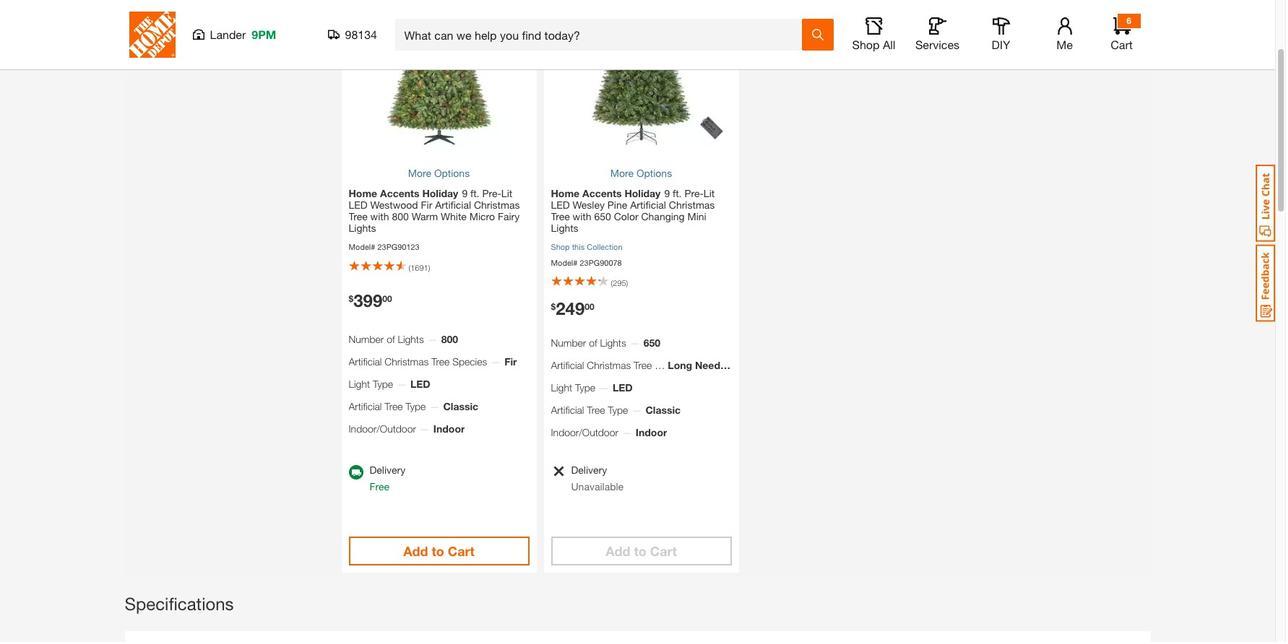 Task type: vqa. For each thing, say whether or not it's contained in the screenshot.
&
no



Task type: locate. For each thing, give the bounding box(es) containing it.
ft. inside 9 ft. pre-lit led wesley pine artificial christmas tree with 650 color changing mini lights
[[673, 187, 682, 200]]

home accents holiday up the color
[[551, 187, 661, 200]]

number down 249
[[551, 337, 586, 349]]

00 inside "$ 399 00"
[[383, 293, 392, 304]]

0 horizontal spatial add to cart button
[[349, 537, 530, 566]]

1 horizontal spatial indoor
[[636, 427, 668, 439]]

add to cart
[[403, 544, 475, 560], [606, 544, 677, 560]]

lit inside 9 ft. pre-lit led wesley pine artificial christmas tree with 650 color changing mini lights
[[704, 187, 715, 200]]

with inside 9 ft. pre-lit led wesley pine artificial christmas tree with 650 color changing mini lights
[[573, 210, 592, 223]]

light type
[[349, 378, 393, 390], [551, 382, 596, 394]]

0 horizontal spatial shop
[[551, 242, 570, 252]]

classic
[[443, 400, 479, 412], [646, 404, 681, 416]]

1 horizontal spatial add to cart button
[[551, 537, 732, 566]]

delivery up unavailable
[[571, 464, 607, 476]]

christmas
[[474, 199, 520, 211], [669, 199, 715, 211], [385, 355, 429, 368], [587, 359, 631, 372]]

0 vertical spatial (
[[409, 263, 411, 272]]

this
[[572, 242, 585, 252]]

of for 800
[[387, 333, 395, 345]]

2 horizontal spatial cart
[[1111, 38, 1133, 51]]

9 inside 9 ft. pre-lit led westwood fir artificial christmas tree with 800 warm white micro fairy lights
[[462, 187, 468, 200]]

00
[[383, 293, 392, 304], [585, 301, 595, 312]]

0 horizontal spatial home
[[349, 187, 377, 200]]

0 horizontal spatial options
[[434, 167, 470, 179]]

1 horizontal spatial holiday
[[625, 187, 661, 200]]

number of lights down "$ 399 00"
[[349, 333, 424, 345]]

1 home from the left
[[349, 187, 377, 200]]

indoor
[[434, 423, 465, 435], [636, 427, 668, 439]]

hide similarities
[[170, 48, 242, 60]]

lit inside 9 ft. pre-lit led westwood fir artificial christmas tree with 800 warm white micro fairy lights
[[502, 187, 513, 200]]

0 horizontal spatial to
[[432, 544, 444, 560]]

home accents holiday for wesley
[[551, 187, 661, 200]]

of down "$ 399 00"
[[387, 333, 395, 345]]

( 1691 )
[[409, 263, 430, 272]]

the home depot logo image
[[129, 12, 175, 58]]

2 pre- from the left
[[685, 187, 704, 200]]

1 vertical spatial pine
[[732, 359, 753, 372]]

pre- up micro
[[482, 187, 502, 200]]

249
[[556, 299, 585, 319]]

ft. for white
[[471, 187, 480, 200]]

1 horizontal spatial )
[[626, 278, 628, 288]]

0 horizontal spatial accents
[[380, 187, 420, 200]]

number
[[349, 333, 384, 345], [551, 337, 586, 349]]

$
[[349, 293, 354, 304], [551, 301, 556, 312]]

0 vertical spatial 800
[[392, 210, 409, 223]]

lit
[[502, 187, 513, 200], [704, 187, 715, 200]]

ft.
[[471, 187, 480, 200], [673, 187, 682, 200]]

1 horizontal spatial more options link
[[551, 162, 732, 184]]

$ 399 00
[[349, 291, 392, 311]]

christmas up shop this collection link
[[669, 199, 715, 211]]

more up 9 ft. pre-lit led westwood fir artificial christmas tree with 800 warm white micro fairy lights
[[408, 167, 432, 179]]

0 horizontal spatial indoor
[[434, 423, 465, 435]]

with up this
[[573, 210, 592, 223]]

00 down model# 23pg90123
[[383, 293, 392, 304]]

1 more options from the left
[[408, 167, 470, 179]]

with
[[371, 210, 389, 223], [573, 210, 592, 223]]

pine right the wesley
[[608, 199, 628, 211]]

1 horizontal spatial ft.
[[673, 187, 682, 200]]

more for fir
[[408, 167, 432, 179]]

0 horizontal spatial 800
[[392, 210, 409, 223]]

1 horizontal spatial options
[[637, 167, 672, 179]]

1 horizontal spatial 00
[[585, 301, 595, 312]]

pre- up mini
[[685, 187, 704, 200]]

1 horizontal spatial light type
[[551, 382, 596, 394]]

0 horizontal spatial more options
[[408, 167, 470, 179]]

0 horizontal spatial more options link
[[349, 162, 530, 184]]

to
[[432, 544, 444, 560], [634, 544, 647, 560]]

1 horizontal spatial add to cart
[[606, 544, 677, 560]]

artificial tree type up 'delivery free'
[[349, 400, 426, 412]]

1 delivery from the left
[[370, 464, 406, 476]]

add
[[403, 544, 428, 560], [606, 544, 631, 560]]

1 horizontal spatial pine
[[732, 359, 753, 372]]

2 lit from the left
[[704, 187, 715, 200]]

lights down 1691
[[398, 333, 424, 345]]

delivery for unavailable
[[571, 464, 607, 476]]

led inside 9 ft. pre-lit led westwood fir artificial christmas tree with 800 warm white micro fairy lights
[[349, 199, 368, 211]]

2 with from the left
[[573, 210, 592, 223]]

0 vertical spatial shop
[[853, 38, 880, 51]]

2 options from the left
[[637, 167, 672, 179]]

1 add to cart button from the left
[[349, 537, 530, 566]]

accents for westwood
[[380, 187, 420, 200]]

1 more options link from the left
[[349, 162, 530, 184]]

indoor/outdoor
[[349, 423, 416, 435], [551, 427, 619, 439]]

23pg90078
[[580, 258, 622, 267]]

model# down this
[[551, 258, 578, 267]]

1 lit from the left
[[502, 187, 513, 200]]

light for 650
[[551, 382, 573, 394]]

$ down model# 23pg90078
[[551, 301, 556, 312]]

light type for 800
[[349, 378, 393, 390]]

shop inside button
[[853, 38, 880, 51]]

1 ft. from the left
[[471, 187, 480, 200]]

lights inside 9 ft. pre-lit led wesley pine artificial christmas tree with 650 color changing mini lights
[[551, 222, 579, 234]]

00 inside $ 249 00
[[585, 301, 595, 312]]

1 horizontal spatial artificial tree type
[[551, 404, 628, 416]]

1 horizontal spatial shop
[[853, 38, 880, 51]]

9 ft. pre-lit led wesley pine artificial christmas tree with 650 color changing mini lights
[[551, 187, 715, 234]]

tree
[[349, 210, 368, 223], [551, 210, 570, 223], [432, 355, 450, 368], [634, 359, 652, 372], [385, 400, 403, 412], [587, 404, 605, 416]]

1 horizontal spatial model#
[[551, 258, 578, 267]]

1 horizontal spatial home
[[551, 187, 580, 200]]

christmas down $ 249 00
[[587, 359, 631, 372]]

artificial tree type up delivery unavailable
[[551, 404, 628, 416]]

warm
[[412, 210, 438, 223]]

holiday up the color
[[625, 187, 661, 200]]

1 horizontal spatial species
[[655, 359, 690, 372]]

holiday up white
[[422, 187, 459, 200]]

artificial left fairy
[[435, 199, 471, 211]]

similarities
[[193, 48, 242, 60]]

options
[[434, 167, 470, 179], [637, 167, 672, 179]]

1 9 from the left
[[462, 187, 468, 200]]

0 horizontal spatial home accents holiday
[[349, 187, 459, 200]]

type
[[373, 378, 393, 390], [575, 382, 596, 394], [406, 400, 426, 412], [608, 404, 628, 416]]

westwood
[[371, 199, 418, 211]]

of down $ 249 00
[[589, 337, 598, 349]]

9 up white
[[462, 187, 468, 200]]

( 295 )
[[611, 278, 628, 288]]

home for wesley
[[551, 187, 580, 200]]

more options for fir
[[408, 167, 470, 179]]

number of lights
[[349, 333, 424, 345], [551, 337, 627, 349]]

2 holiday from the left
[[625, 187, 661, 200]]

cart 6
[[1111, 15, 1133, 51]]

9 ft. pre-lit led westwood fir artificial christmas tree with 800 warm white micro fairy lights
[[349, 187, 520, 234]]

1 pre- from the left
[[482, 187, 502, 200]]

more options link
[[349, 162, 530, 184], [551, 162, 732, 184]]

$ 249 00
[[551, 299, 595, 319]]

lights up model# 23pg90123
[[349, 222, 376, 234]]

home for westwood
[[349, 187, 377, 200]]

ft. up changing
[[673, 187, 682, 200]]

white
[[441, 210, 467, 223]]

(
[[409, 263, 411, 272], [611, 278, 613, 288]]

0 horizontal spatial classic
[[443, 400, 479, 412]]

indoor/outdoor up 'delivery free'
[[349, 423, 416, 435]]

0 horizontal spatial pre-
[[482, 187, 502, 200]]

1 home accents holiday from the left
[[349, 187, 459, 200]]

0 horizontal spatial lit
[[502, 187, 513, 200]]

1 vertical spatial )
[[626, 278, 628, 288]]

0 horizontal spatial (
[[409, 263, 411, 272]]

more options up 9 ft. pre-lit led wesley pine artificial christmas tree with 650 color changing mini lights
[[611, 167, 672, 179]]

0 vertical spatial 650
[[594, 210, 611, 223]]

0 horizontal spatial 650
[[594, 210, 611, 223]]

23pg90123
[[378, 242, 420, 252]]

9 ft. pre-lit led westwood fir artificial christmas tree with 800 warm white micro fairy lights image
[[342, 0, 537, 155]]

( down 23pg90078
[[611, 278, 613, 288]]

classic for long needle pine
[[646, 404, 681, 416]]

shop this collection
[[551, 242, 623, 252]]

options for fir
[[434, 167, 470, 179]]

accents
[[380, 187, 420, 200], [583, 187, 622, 200]]

limited stock for pickup image
[[551, 466, 565, 478]]

long needle pine
[[668, 359, 753, 372]]

1 horizontal spatial 9
[[665, 187, 670, 200]]

model# for model# 23pg90078
[[551, 258, 578, 267]]

1 horizontal spatial $
[[551, 301, 556, 312]]

2 home accents holiday from the left
[[551, 187, 661, 200]]

number of lights down $ 249 00
[[551, 337, 627, 349]]

delivery up free
[[370, 464, 406, 476]]

more options
[[408, 167, 470, 179], [611, 167, 672, 179]]

0 vertical spatial fir
[[421, 199, 433, 211]]

0 horizontal spatial add to cart
[[403, 544, 475, 560]]

( for 295
[[611, 278, 613, 288]]

artificial tree type
[[349, 400, 426, 412], [551, 404, 628, 416]]

) down shop this collection link
[[626, 278, 628, 288]]

lit up fairy
[[502, 187, 513, 200]]

2 ft. from the left
[[673, 187, 682, 200]]

9 up changing
[[665, 187, 670, 200]]

0 horizontal spatial indoor/outdoor
[[349, 423, 416, 435]]

1 horizontal spatial add
[[606, 544, 631, 560]]

0 horizontal spatial add
[[403, 544, 428, 560]]

0 horizontal spatial $
[[349, 293, 354, 304]]

pine right needle
[[732, 359, 753, 372]]

9 inside 9 ft. pre-lit led wesley pine artificial christmas tree with 650 color changing mini lights
[[665, 187, 670, 200]]

2 delivery from the left
[[571, 464, 607, 476]]

1 holiday from the left
[[422, 187, 459, 200]]

$ for 399
[[349, 293, 354, 304]]

more options for pine
[[611, 167, 672, 179]]

$ down model# 23pg90123
[[349, 293, 354, 304]]

model#
[[349, 242, 375, 252], [551, 258, 578, 267]]

2 accents from the left
[[583, 187, 622, 200]]

2 more options from the left
[[611, 167, 672, 179]]

1 vertical spatial (
[[611, 278, 613, 288]]

( down 23pg90123
[[409, 263, 411, 272]]

0 vertical spatial pine
[[608, 199, 628, 211]]

1 horizontal spatial classic
[[646, 404, 681, 416]]

artificial
[[435, 199, 471, 211], [630, 199, 666, 211], [349, 355, 382, 368], [551, 359, 584, 372], [349, 400, 382, 412], [551, 404, 584, 416]]

1 horizontal spatial with
[[573, 210, 592, 223]]

shop for shop this collection
[[551, 242, 570, 252]]

artificial tree type for 800
[[349, 400, 426, 412]]

pre- inside 9 ft. pre-lit led westwood fir artificial christmas tree with 800 warm white micro fairy lights
[[482, 187, 502, 200]]

0 horizontal spatial 00
[[383, 293, 392, 304]]

2 more from the left
[[611, 167, 634, 179]]

0 horizontal spatial more
[[408, 167, 432, 179]]

1 horizontal spatial artificial christmas tree species
[[551, 359, 690, 372]]

more options link up 9 ft. pre-lit led westwood fir artificial christmas tree with 800 warm white micro fairy lights
[[349, 162, 530, 184]]

home
[[349, 187, 377, 200], [551, 187, 580, 200]]

with up model# 23pg90123
[[371, 210, 389, 223]]

1 horizontal spatial lit
[[704, 187, 715, 200]]

ft. up micro
[[471, 187, 480, 200]]

0 horizontal spatial fir
[[421, 199, 433, 211]]

0 horizontal spatial pine
[[608, 199, 628, 211]]

species for 800
[[453, 355, 487, 368]]

1 accents from the left
[[380, 187, 420, 200]]

shop this collection link
[[551, 241, 732, 253]]

0 horizontal spatial ft.
[[471, 187, 480, 200]]

delivery inside delivery unavailable
[[571, 464, 607, 476]]

with for wesley
[[573, 210, 592, 223]]

)
[[428, 263, 430, 272], [626, 278, 628, 288]]

model# left 23pg90123
[[349, 242, 375, 252]]

2 9 from the left
[[665, 187, 670, 200]]

pre-
[[482, 187, 502, 200], [685, 187, 704, 200]]

1 horizontal spatial more options
[[611, 167, 672, 179]]

2 add from the left
[[606, 544, 631, 560]]

indoor/outdoor for 650
[[551, 427, 619, 439]]

lights up this
[[551, 222, 579, 234]]

0 horizontal spatial delivery
[[370, 464, 406, 476]]

1 vertical spatial 800
[[441, 333, 458, 345]]

00 for 399
[[383, 293, 392, 304]]

cart for first the add to cart button from the left
[[448, 544, 475, 560]]

0 horizontal spatial artificial christmas tree species
[[349, 355, 487, 368]]

1 options from the left
[[434, 167, 470, 179]]

cart
[[1111, 38, 1133, 51], [448, 544, 475, 560], [650, 544, 677, 560]]

lights inside 9 ft. pre-lit led westwood fir artificial christmas tree with 800 warm white micro fairy lights
[[349, 222, 376, 234]]

0 horizontal spatial holiday
[[422, 187, 459, 200]]

1 with from the left
[[371, 210, 389, 223]]

shop for shop all
[[853, 38, 880, 51]]

pre- inside 9 ft. pre-lit led wesley pine artificial christmas tree with 650 color changing mini lights
[[685, 187, 704, 200]]

pine
[[608, 199, 628, 211], [732, 359, 753, 372]]

artificial up available shipping icon
[[349, 400, 382, 412]]

add to cart button
[[349, 537, 530, 566], [551, 537, 732, 566]]

species
[[453, 355, 487, 368], [655, 359, 690, 372]]

ft. inside 9 ft. pre-lit led westwood fir artificial christmas tree with 800 warm white micro fairy lights
[[471, 187, 480, 200]]

1 horizontal spatial pre-
[[685, 187, 704, 200]]

9
[[462, 187, 468, 200], [665, 187, 670, 200]]

services
[[916, 38, 960, 51]]

1 vertical spatial 650
[[644, 337, 661, 349]]

0 horizontal spatial of
[[387, 333, 395, 345]]

fir
[[421, 199, 433, 211], [505, 355, 517, 368]]

artificial christmas tree species for 650
[[551, 359, 690, 372]]

0 horizontal spatial number
[[349, 333, 384, 345]]

1 more from the left
[[408, 167, 432, 179]]

shop
[[853, 38, 880, 51], [551, 242, 570, 252]]

1 horizontal spatial light
[[551, 382, 573, 394]]

2 home from the left
[[551, 187, 580, 200]]

available shipping image
[[349, 466, 363, 480]]

home accents holiday
[[349, 187, 459, 200], [551, 187, 661, 200]]

1 horizontal spatial cart
[[650, 544, 677, 560]]

1 horizontal spatial number
[[551, 337, 586, 349]]

1 add to cart from the left
[[403, 544, 475, 560]]

delivery
[[370, 464, 406, 476], [571, 464, 607, 476]]

more options up 9 ft. pre-lit led westwood fir artificial christmas tree with 800 warm white micro fairy lights
[[408, 167, 470, 179]]

home accents holiday up the 'warm'
[[349, 187, 459, 200]]

1 horizontal spatial number of lights
[[551, 337, 627, 349]]

options up 9 ft. pre-lit led wesley pine artificial christmas tree with 650 color changing mini lights
[[637, 167, 672, 179]]

) down the 'warm'
[[428, 263, 430, 272]]

artificial christmas tree species
[[349, 355, 487, 368], [551, 359, 690, 372]]

1 vertical spatial model#
[[551, 258, 578, 267]]

0 vertical spatial )
[[428, 263, 430, 272]]

lights down the 295
[[600, 337, 627, 349]]

more options link up 9 ft. pre-lit led wesley pine artificial christmas tree with 650 color changing mini lights
[[551, 162, 732, 184]]

0 vertical spatial model#
[[349, 242, 375, 252]]

1 horizontal spatial of
[[589, 337, 598, 349]]

with for westwood
[[371, 210, 389, 223]]

1 horizontal spatial home accents holiday
[[551, 187, 661, 200]]

fairy
[[498, 210, 520, 223]]

home up model# 23pg90123
[[349, 187, 377, 200]]

1 horizontal spatial (
[[611, 278, 613, 288]]

holiday
[[422, 187, 459, 200], [625, 187, 661, 200]]

0 horizontal spatial 9
[[462, 187, 468, 200]]

0 horizontal spatial model#
[[349, 242, 375, 252]]

shop left all
[[853, 38, 880, 51]]

more
[[408, 167, 432, 179], [611, 167, 634, 179]]

00 down model# 23pg90078
[[585, 301, 595, 312]]

number for 800
[[349, 333, 384, 345]]

light
[[349, 378, 370, 390], [551, 382, 573, 394]]

lights
[[349, 222, 376, 234], [551, 222, 579, 234], [398, 333, 424, 345], [600, 337, 627, 349]]

options up 9 ft. pre-lit led westwood fir artificial christmas tree with 800 warm white micro fairy lights
[[434, 167, 470, 179]]

home up this
[[551, 187, 580, 200]]

shop left this
[[551, 242, 570, 252]]

pre- for mini
[[685, 187, 704, 200]]

0 horizontal spatial number of lights
[[349, 333, 424, 345]]

0 horizontal spatial light
[[349, 378, 370, 390]]

accents up the 'warm'
[[380, 187, 420, 200]]

led
[[349, 199, 368, 211], [551, 199, 570, 211], [411, 378, 431, 390], [613, 382, 633, 394]]

1 vertical spatial shop
[[551, 242, 570, 252]]

0 horizontal spatial light type
[[349, 378, 393, 390]]

1 add from the left
[[403, 544, 428, 560]]

0 horizontal spatial artificial tree type
[[349, 400, 426, 412]]

800
[[392, 210, 409, 223], [441, 333, 458, 345]]

wesley
[[573, 199, 605, 211]]

1 horizontal spatial more
[[611, 167, 634, 179]]

more options link for pine
[[551, 162, 732, 184]]

christmas right white
[[474, 199, 520, 211]]

more up 9 ft. pre-lit led wesley pine artificial christmas tree with 650 color changing mini lights
[[611, 167, 634, 179]]

650
[[594, 210, 611, 223], [644, 337, 661, 349]]

1 horizontal spatial fir
[[505, 355, 517, 368]]

lit up mini
[[704, 187, 715, 200]]

0 horizontal spatial )
[[428, 263, 430, 272]]

$ inside "$ 399 00"
[[349, 293, 354, 304]]

2 add to cart from the left
[[606, 544, 677, 560]]

1 horizontal spatial to
[[634, 544, 647, 560]]

number down 399
[[349, 333, 384, 345]]

0 horizontal spatial with
[[371, 210, 389, 223]]

0 horizontal spatial cart
[[448, 544, 475, 560]]

399
[[354, 291, 383, 311]]

2 more options link from the left
[[551, 162, 732, 184]]

9 for white
[[462, 187, 468, 200]]

$ inside $ 249 00
[[551, 301, 556, 312]]

of
[[387, 333, 395, 345], [589, 337, 598, 349]]

0 horizontal spatial species
[[453, 355, 487, 368]]

1 horizontal spatial 800
[[441, 333, 458, 345]]

1 horizontal spatial delivery
[[571, 464, 607, 476]]

indoor for long needle pine
[[636, 427, 668, 439]]

1 horizontal spatial accents
[[583, 187, 622, 200]]

accents up the color
[[583, 187, 622, 200]]

1 horizontal spatial indoor/outdoor
[[551, 427, 619, 439]]

indoor/outdoor up limited stock for pickup icon
[[551, 427, 619, 439]]

artificial up shop this collection link
[[630, 199, 666, 211]]

with inside 9 ft. pre-lit led westwood fir artificial christmas tree with 800 warm white micro fairy lights
[[371, 210, 389, 223]]

delivery free
[[370, 464, 406, 493]]



Task type: describe. For each thing, give the bounding box(es) containing it.
9pm
[[252, 27, 276, 41]]

artificial inside 9 ft. pre-lit led wesley pine artificial christmas tree with 650 color changing mini lights
[[630, 199, 666, 211]]

What can we help you find today? search field
[[404, 20, 801, 50]]

artificial down 399
[[349, 355, 382, 368]]

holiday for pine
[[625, 187, 661, 200]]

model# 23pg90123
[[349, 242, 420, 252]]

lander 9pm
[[210, 27, 276, 41]]

unavailable
[[571, 481, 624, 493]]

2 to from the left
[[634, 544, 647, 560]]

00 for 249
[[585, 301, 595, 312]]

fir inside 9 ft. pre-lit led westwood fir artificial christmas tree with 800 warm white micro fairy lights
[[421, 199, 433, 211]]

free
[[370, 481, 390, 493]]

tree inside 9 ft. pre-lit led wesley pine artificial christmas tree with 650 color changing mini lights
[[551, 210, 570, 223]]

home accents holiday for westwood
[[349, 187, 459, 200]]

shop all button
[[851, 17, 897, 52]]

holiday for fir
[[422, 187, 459, 200]]

color
[[614, 210, 639, 223]]

pine inside 9 ft. pre-lit led wesley pine artificial christmas tree with 650 color changing mini lights
[[608, 199, 628, 211]]

lit for 9 ft. pre-lit led westwood fir artificial christmas tree with 800 warm white micro fairy lights
[[502, 187, 513, 200]]

1 to from the left
[[432, 544, 444, 560]]

) for ( 1691 )
[[428, 263, 430, 272]]

model# 23pg90078
[[551, 258, 622, 267]]

295
[[613, 278, 626, 288]]

indoor for fir
[[434, 423, 465, 435]]

light type for 650
[[551, 382, 596, 394]]

classic for fir
[[443, 400, 479, 412]]

more options link for fir
[[349, 162, 530, 184]]

species for 650
[[655, 359, 690, 372]]

collection
[[587, 242, 623, 252]]

mini
[[688, 210, 707, 223]]

lander
[[210, 27, 246, 41]]

650 inside 9 ft. pre-lit led wesley pine artificial christmas tree with 650 color changing mini lights
[[594, 210, 611, 223]]

$ for 249
[[551, 301, 556, 312]]

all
[[883, 38, 896, 51]]

of for 650
[[589, 337, 598, 349]]

800 inside 9 ft. pre-lit led westwood fir artificial christmas tree with 800 warm white micro fairy lights
[[392, 210, 409, 223]]

hide
[[170, 48, 191, 60]]

diy button
[[978, 17, 1025, 52]]

christmas inside 9 ft. pre-lit led wesley pine artificial christmas tree with 650 color changing mini lights
[[669, 199, 715, 211]]

add for second the add to cart button from the left
[[606, 544, 631, 560]]

led inside 9 ft. pre-lit led wesley pine artificial christmas tree with 650 color changing mini lights
[[551, 199, 570, 211]]

services button
[[915, 17, 961, 52]]

artificial down 249
[[551, 359, 584, 372]]

changing
[[642, 210, 685, 223]]

98134 button
[[328, 27, 378, 42]]

artificial inside 9 ft. pre-lit led westwood fir artificial christmas tree with 800 warm white micro fairy lights
[[435, 199, 471, 211]]

live chat image
[[1256, 165, 1276, 242]]

needle
[[695, 359, 729, 372]]

ft. for changing
[[673, 187, 682, 200]]

me button
[[1042, 17, 1088, 52]]

feedback link image
[[1256, 244, 1276, 322]]

light for 800
[[349, 378, 370, 390]]

1691
[[411, 263, 428, 272]]

9 ft. pre-lit led wesley pine artificial christmas tree with 650 color changing mini lights image
[[544, 0, 739, 155]]

shop all
[[853, 38, 896, 51]]

delivery for free
[[370, 464, 406, 476]]

number of lights for 800
[[349, 333, 424, 345]]

me
[[1057, 38, 1073, 51]]

6
[[1127, 15, 1132, 26]]

number of lights for 650
[[551, 337, 627, 349]]

( for 1691
[[409, 263, 411, 272]]

diy
[[992, 38, 1011, 51]]

pre- for micro
[[482, 187, 502, 200]]

accents for wesley
[[583, 187, 622, 200]]

) for ( 295 )
[[626, 278, 628, 288]]

christmas inside 9 ft. pre-lit led westwood fir artificial christmas tree with 800 warm white micro fairy lights
[[474, 199, 520, 211]]

add for first the add to cart button from the left
[[403, 544, 428, 560]]

more for pine
[[611, 167, 634, 179]]

tree inside 9 ft. pre-lit led westwood fir artificial christmas tree with 800 warm white micro fairy lights
[[349, 210, 368, 223]]

long
[[668, 359, 693, 372]]

artificial up limited stock for pickup icon
[[551, 404, 584, 416]]

christmas down "$ 399 00"
[[385, 355, 429, 368]]

model# for model# 23pg90123
[[349, 242, 375, 252]]

1 vertical spatial fir
[[505, 355, 517, 368]]

cart for second the add to cart button from the left
[[650, 544, 677, 560]]

micro
[[470, 210, 495, 223]]

artificial christmas tree species for 800
[[349, 355, 487, 368]]

indoor/outdoor for 800
[[349, 423, 416, 435]]

number for 650
[[551, 337, 586, 349]]

98134
[[345, 27, 377, 41]]

specifications
[[125, 594, 234, 614]]

delivery unavailable
[[571, 464, 624, 493]]

options for pine
[[637, 167, 672, 179]]

artificial tree type for 650
[[551, 404, 628, 416]]

1 horizontal spatial 650
[[644, 337, 661, 349]]

9 for changing
[[665, 187, 670, 200]]

lit for 9 ft. pre-lit led wesley pine artificial christmas tree with 650 color changing mini lights
[[704, 187, 715, 200]]

2 add to cart button from the left
[[551, 537, 732, 566]]



